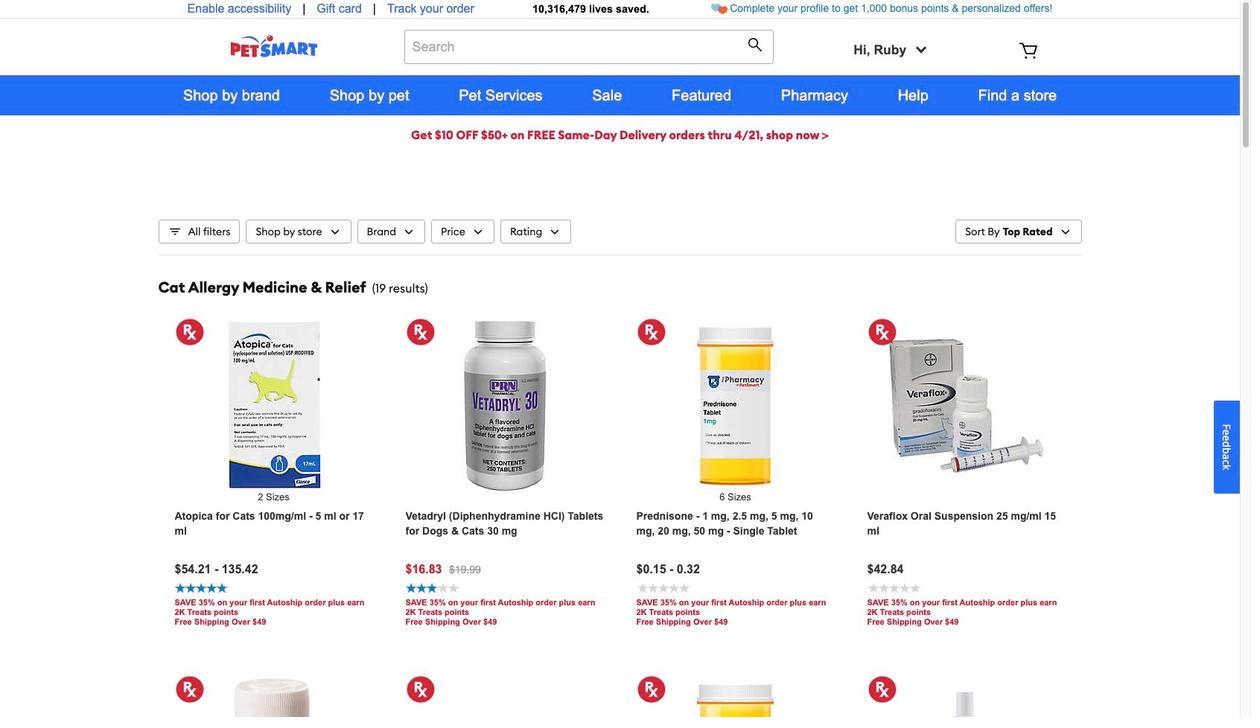 Task type: locate. For each thing, give the bounding box(es) containing it.
None search field
[[404, 30, 774, 79]]

prescription medicine image
[[175, 317, 204, 347], [867, 317, 897, 347], [637, 675, 666, 705], [867, 675, 897, 705]]

petsmart image
[[203, 35, 345, 57]]

None submit
[[748, 37, 767, 56]]

prescription medicine image
[[406, 317, 435, 347], [637, 317, 666, 347], [175, 675, 204, 705], [406, 675, 435, 705]]

search text field
[[404, 30, 774, 64]]



Task type: vqa. For each thing, say whether or not it's contained in the screenshot.
Submit
yes



